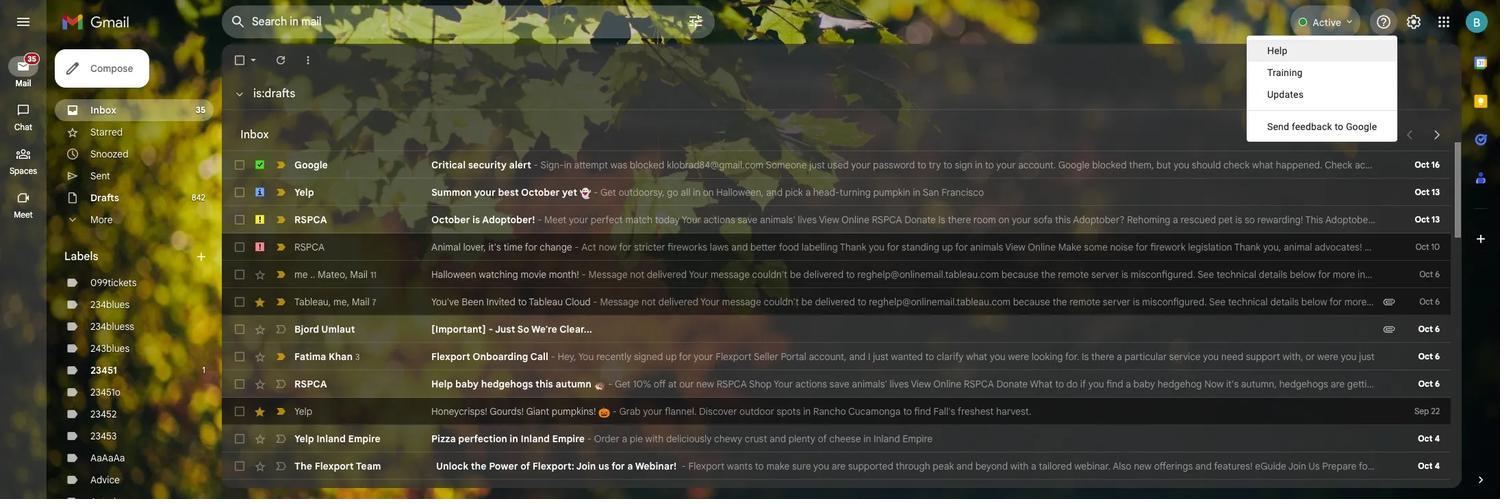 Task type: describe. For each thing, give the bounding box(es) containing it.
help for help baby hedgehogs this autumn
[[431, 378, 453, 390]]

0 horizontal spatial google
[[294, 159, 328, 171]]

1 vertical spatial october
[[431, 214, 470, 226]]

1 vertical spatial are
[[832, 460, 846, 473]]

more button
[[55, 209, 214, 231]]

1 vertical spatial learn
[[1424, 296, 1454, 308]]

your left sofa
[[1012, 214, 1032, 226]]

spots
[[777, 405, 801, 418]]

flexport down [important]
[[431, 351, 470, 363]]

0 vertical spatial more
[[1333, 268, 1356, 281]]

in left san
[[913, 186, 921, 199]]

1 vertical spatial misconfigured.
[[1143, 296, 1207, 308]]

room
[[974, 214, 996, 226]]

save for shop
[[830, 378, 850, 390]]

Search in mail search field
[[222, 5, 715, 38]]

2 hedgehogs from the left
[[1280, 378, 1329, 390]]

1 vertical spatial this
[[536, 378, 553, 390]]

1 vertical spatial more
[[1345, 296, 1367, 308]]

has attachment image for [important] - just so we're clear...
[[1383, 323, 1396, 336]]

happened.
[[1276, 159, 1323, 171]]

oct for hey, you recently signed up for your flexport seller portal account, and i just wanted to clarify what you were looking for. is there a particular service you need support with, or were you just
[[1419, 351, 1433, 362]]

2 vertical spatial the
[[471, 460, 487, 473]]

is left so in the right top of the page
[[1236, 214, 1243, 226]]

1 vertical spatial see
[[1209, 296, 1226, 308]]

has attachment image for you've been invited to tableau cloud
[[1383, 295, 1396, 309]]

your right used
[[851, 159, 871, 171]]

a down particular
[[1126, 378, 1131, 390]]

labels
[[64, 250, 98, 264]]

0 vertical spatial reghelp@onlinemail.tableau.com
[[858, 268, 999, 281]]

halloween
[[431, 268, 476, 281]]

and left the i at the bottom right of page
[[849, 351, 866, 363]]

menu containing help
[[1247, 36, 1398, 142]]

0 vertical spatial message
[[589, 268, 628, 281]]

giant
[[526, 405, 549, 418]]

starred
[[90, 126, 123, 138]]

your left account.
[[997, 159, 1016, 171]]

0 horizontal spatial is
[[939, 214, 946, 226]]

time
[[504, 241, 523, 253]]

delivered down stricter
[[647, 268, 687, 281]]

1 vertical spatial technical
[[1228, 296, 1268, 308]]

1 vertical spatial details
[[1271, 296, 1299, 308]]

yelp for honeycrisps!
[[294, 405, 312, 418]]

1 vertical spatial up
[[666, 351, 677, 363]]

want
[[1391, 214, 1412, 226]]

sent link
[[90, 170, 110, 182]]

0 vertical spatial below
[[1290, 268, 1316, 281]]

0 vertical spatial details
[[1259, 268, 1288, 281]]

1 vertical spatial message
[[600, 296, 639, 308]]

1 vertical spatial because
[[1013, 296, 1051, 308]]

2 thank from the left
[[1235, 241, 1261, 253]]

oct 13 for get outdoorsy, go all in on halloween, and pick a head-turning pumpkin in san francisco ͏ ͏ ͏ ͏ ͏ ͏͏ ͏ ͏ ͏ ͏ ͏͏ ͏ ͏ ͏ ͏ ͏͏ ͏ ͏ ͏ ͏ ͏͏ ͏ ͏ ͏ ͏ ͏͏ ͏ ͏ ͏ ͏ ͏͏ ͏ ͏ ͏ ͏ ͏͏ ͏ ͏ ͏ ͏ ͏͏ ͏ ͏ ͏ ͏ ͏͏ ͏ ͏ ͏ ͏ ͏͏ ͏
[[1415, 187, 1440, 197]]

2 row from the top
[[222, 179, 1451, 206]]

oct 6 for get 10% off at our new rspca shop your actions save animals' lives view online rspca donate what to do if you find a baby hedgehog now it's autumn, hedgehogs are getting ready to hibernate.
[[1419, 379, 1440, 389]]

23451o
[[90, 386, 121, 399]]

delivered down the labelling
[[804, 268, 844, 281]]

for.
[[1066, 351, 1080, 363]]

you right sure
[[814, 460, 829, 473]]

0 vertical spatial this
[[1055, 214, 1071, 226]]

1 inland from the left
[[317, 433, 346, 445]]

oct 4 for unlock the power of flexport: join us for a webinar! - flexport wants to make sure you are supported through peak and beyond with a tailored webinar. also new offerings and features! eguide join us prepare for black friday cyber monday (b
[[1418, 461, 1440, 471]]

1 vertical spatial not
[[642, 296, 656, 308]]

rancho
[[814, 405, 846, 418]]

23453 link
[[90, 430, 117, 442]]

settings image
[[1406, 14, 1422, 30]]

0 vertical spatial message
[[711, 268, 750, 281]]

adoptober!
[[482, 214, 535, 226]]

snoozed link
[[90, 148, 129, 160]]

Search in mail text field
[[252, 15, 649, 29]]

october is adoptober! - meet your perfect match today your actions save animals' lives view online rspca donate is there room on your sofa this adoptober? rehoming a rescued pet is so rewarding! this adoptober, we want
[[431, 214, 1412, 226]]

- right alert
[[534, 159, 538, 171]]

1 vertical spatial the
[[1053, 296, 1067, 308]]

row containing me
[[222, 261, 1472, 288]]

spaces heading
[[0, 166, 47, 177]]

meet inside heading
[[14, 210, 33, 220]]

35 link
[[8, 53, 40, 77]]

our
[[679, 378, 694, 390]]

labels heading
[[64, 250, 195, 264]]

firework
[[1151, 241, 1186, 253]]

1 vertical spatial message
[[722, 296, 761, 308]]

1 vertical spatial of
[[521, 460, 530, 473]]

view for what
[[911, 378, 931, 390]]

your left best
[[474, 186, 496, 199]]

1 vertical spatial be
[[802, 296, 813, 308]]

yelp for summon
[[294, 186, 314, 199]]

16
[[1432, 160, 1440, 170]]

navigation containing mail
[[0, 44, 48, 499]]

change
[[540, 241, 572, 253]]

deliciously
[[666, 433, 712, 445]]

0 horizontal spatial me
[[294, 268, 308, 280]]

- left order
[[587, 433, 592, 445]]

099tickets link
[[90, 277, 137, 289]]

ready
[[1381, 378, 1405, 390]]

mail inside heading
[[15, 78, 31, 88]]

1 vertical spatial reghelp@onlinemail.tableau.com
[[869, 296, 1011, 308]]

sign
[[955, 159, 973, 171]]

is down "noise"
[[1122, 268, 1129, 281]]

summon
[[431, 186, 472, 199]]

bjord
[[294, 323, 319, 336]]

animal
[[1284, 241, 1313, 253]]

mail for tableau
[[352, 296, 370, 308]]

was
[[611, 159, 628, 171]]

10
[[1432, 242, 1440, 252]]

get for get outdoorsy, go all in on halloween, and pick a head-turning pumpkin in san francisco ͏ ͏ ͏ ͏ ͏ ͏͏ ͏ ͏ ͏ ͏ ͏͏ ͏ ͏ ͏ ͏ ͏͏ ͏ ͏ ͏ ͏ ͏͏ ͏ ͏ ͏ ͏ ͏͏ ͏ ͏ ͏ ͏ ͏͏ ͏ ͏ ͏ ͏ ͏͏ ͏ ͏ ͏ ͏ ͏͏ ͏ ͏ ͏ ͏ ͏͏ ͏ ͏ ͏ ͏ ͏͏ ͏
[[601, 186, 616, 199]]

chat heading
[[0, 122, 47, 133]]

actions for today
[[704, 214, 735, 226]]

compose
[[90, 62, 133, 75]]

sofa
[[1034, 214, 1053, 226]]

- right 🎃 image
[[613, 405, 617, 418]]

mateo
[[318, 268, 345, 280]]

3 inland from the left
[[874, 433, 900, 445]]

is:drafts button
[[226, 80, 301, 108]]

san
[[923, 186, 939, 199]]

0 vertical spatial see
[[1198, 268, 1215, 281]]

row containing bjord umlaut
[[222, 316, 1451, 343]]

off
[[654, 378, 666, 390]]

alert
[[509, 159, 531, 171]]

particular
[[1125, 351, 1167, 363]]

in right the 'spots'
[[803, 405, 811, 418]]

oct for get 10% off at our new rspca shop your actions save animals' lives view online rspca donate what to do if you find a baby hedgehog now it's autumn, hedgehogs are getting ready to hibernate.
[[1419, 379, 1433, 389]]

0 vertical spatial server
[[1092, 268, 1119, 281]]

send
[[1268, 121, 1290, 132]]

onboarding
[[473, 351, 528, 363]]

unlock
[[436, 460, 469, 473]]

0 vertical spatial learn
[[1413, 268, 1442, 281]]

- right cloud
[[593, 296, 598, 308]]

1 horizontal spatial tableau
[[529, 296, 563, 308]]

3
[[355, 352, 360, 362]]

snoozed
[[90, 148, 129, 160]]

oct for flexport wants to make sure you are supported through peak and beyond with a tailored webinar. also new offerings and features! eguide join us prepare for black friday cyber monday (b
[[1418, 461, 1433, 471]]

and right crust
[[770, 433, 786, 445]]

oct 16
[[1415, 160, 1440, 170]]

flexport down yelp inland empire
[[315, 460, 354, 473]]

in left attempt
[[564, 159, 572, 171]]

lover,
[[463, 241, 486, 253]]

this
[[1306, 214, 1324, 226]]

in down honeycrisps! gourds! giant pumpkins!
[[510, 433, 518, 445]]

0 vertical spatial couldn't
[[752, 268, 788, 281]]

- right '🦔' icon
[[608, 378, 613, 390]]

1 horizontal spatial find
[[1107, 378, 1124, 390]]

a left particular
[[1117, 351, 1123, 363]]

your down fireworks
[[689, 268, 708, 281]]

used
[[828, 159, 849, 171]]

online for what
[[934, 378, 962, 390]]

2 were from the left
[[1318, 351, 1339, 363]]

0 vertical spatial more
[[1445, 268, 1472, 281]]

discover
[[699, 405, 737, 418]]

main menu image
[[15, 14, 32, 30]]

spaces
[[10, 166, 37, 176]]

7
[[372, 297, 377, 307]]

0 vertical spatial what
[[1253, 159, 1274, 171]]

23451
[[90, 364, 117, 377]]

1 vertical spatial online
[[1028, 241, 1056, 253]]

getting
[[1348, 378, 1378, 390]]

(b
[[1495, 460, 1501, 473]]

offerings
[[1155, 460, 1193, 473]]

1 vertical spatial server
[[1103, 296, 1131, 308]]

2 horizontal spatial just
[[1359, 351, 1375, 363]]

0 vertical spatial information.
[[1358, 268, 1410, 281]]

0 horizontal spatial just
[[810, 159, 825, 171]]

1 vertical spatial new
[[1134, 460, 1152, 473]]

2
[[352, 489, 356, 499]]

[important] - just so we're clear...
[[431, 323, 592, 336]]

- left act
[[575, 241, 579, 253]]

fatima
[[294, 350, 326, 363]]

2 inland from the left
[[521, 433, 550, 445]]

1 vertical spatial information.
[[1370, 296, 1422, 308]]

to inside menu item
[[1335, 121, 1344, 132]]

the
[[294, 460, 312, 473]]

0 horizontal spatial find
[[915, 405, 931, 418]]

2 join from the left
[[1289, 460, 1307, 473]]

0 vertical spatial be
[[790, 268, 801, 281]]

you up - get 10% off at our new rspca shop your actions save animals' lives view online rspca donate what to do if you find a baby hedgehog now it's autumn, hedgehogs are getting ready to hibernate.
[[990, 351, 1006, 363]]

1 vertical spatial couldn't
[[764, 296, 799, 308]]

animal lover, it's time for change - act now for stricter fireworks laws and better food labelling thank you for standing up for animals view online make some noise for firework legislation thank you, animal advocates! last year, an oct 10
[[431, 241, 1440, 253]]

2 baby from the left
[[1134, 378, 1155, 390]]

starred link
[[90, 126, 123, 138]]

webinar.
[[1075, 460, 1111, 473]]

power
[[489, 460, 518, 473]]

critical security alert - sign-in attempt was blocked klobrad84@gmail.com someone just used your password to try to sign in to your account. google blocked them, but you should check what happened. check activity you can also
[[431, 159, 1443, 171]]

movie
[[521, 268, 547, 281]]

oct inside animal lover, it's time for change - act now for stricter fireworks laws and better food labelling thank you for standing up for animals view online make some noise for firework legislation thank you, animal advocates! last year, an oct 10
[[1416, 242, 1430, 252]]

1 horizontal spatial just
[[873, 351, 889, 363]]

- down deliciously
[[682, 460, 686, 473]]

23451 link
[[90, 364, 117, 377]]

delivered up account, in the right of the page
[[815, 296, 855, 308]]

2 empire from the left
[[552, 433, 585, 445]]

a left pie
[[622, 433, 627, 445]]

call
[[530, 351, 548, 363]]

so
[[517, 323, 529, 336]]

oct for get outdoorsy, go all in on halloween, and pick a head-turning pumpkin in san francisco ͏ ͏ ͏ ͏ ͏ ͏͏ ͏ ͏ ͏ ͏ ͏͏ ͏ ͏ ͏ ͏ ͏͏ ͏ ͏ ͏ ͏ ͏͏ ͏ ͏ ͏ ͏ ͏͏ ͏ ͏ ͏ ͏ ͏͏ ͏ ͏ ͏ ͏ ͏͏ ͏ ͏ ͏ ͏ ͏͏ ͏ ͏ ͏ ͏ ͏͏ ͏ ͏ ͏ ͏ ͏͏ ͏
[[1415, 187, 1430, 197]]

0 vertical spatial inbox
[[90, 104, 116, 116]]

a left the tailored
[[1031, 460, 1037, 473]]

rescued
[[1181, 214, 1216, 226]]

you right if in the right bottom of the page
[[1089, 378, 1105, 390]]

1 vertical spatial me
[[334, 296, 347, 308]]

hedgehog
[[1158, 378, 1202, 390]]

more image
[[301, 53, 315, 67]]

animals' for shop
[[852, 378, 888, 390]]

should
[[1192, 159, 1221, 171]]

23452 link
[[90, 408, 117, 421]]

0 vertical spatial october
[[521, 186, 560, 199]]

4 for pizza perfection in inland empire - order a pie with deliciously chewy crust and plenty of cheese in inland empire ͏ ͏ ͏ ͏ ͏ ͏ ͏ ͏ ͏ ͏ ͏ ͏ ͏ ͏ ͏ ͏ ͏ ͏ ͏ ͏ ͏ ͏ ͏ ͏ ͏ ͏ ͏ ͏ ͏ ͏ ͏ ͏ ͏ ͏ ͏ ͏ ͏ ͏ ͏ ͏ ͏ ͏ ͏ ͏ ͏ ͏ ͏ ͏ ͏ ͏ ͏ ͏ ͏ ͏ ͏ ͏ ͏ ͏ ͏ ͏ ͏
[[1435, 434, 1440, 444]]

1 horizontal spatial on
[[999, 214, 1010, 226]]

row containing yelp inland empire
[[222, 425, 1451, 453]]

lives for shop
[[890, 378, 909, 390]]

3 yelp from the top
[[294, 433, 314, 445]]

2 horizontal spatial view
[[1006, 241, 1026, 253]]

is up particular
[[1133, 296, 1140, 308]]

0 horizontal spatial it's
[[489, 241, 501, 253]]

make
[[767, 460, 790, 473]]

1 vertical spatial it's
[[1227, 378, 1239, 390]]

and left pick
[[766, 186, 783, 199]]

1 join from the left
[[576, 460, 596, 473]]

your down 👻 image
[[569, 214, 588, 226]]

0 horizontal spatial new
[[697, 378, 714, 390]]

6 for hey, you recently signed up for your flexport seller portal account, and i just wanted to clarify what you were looking for. is there a particular service you need support with, or were you just
[[1435, 351, 1440, 362]]

1 horizontal spatial you
[[1389, 159, 1404, 171]]

0 vertical spatial of
[[818, 433, 827, 445]]

is up the lover, on the left of page
[[473, 214, 480, 226]]

match
[[626, 214, 653, 226]]

now
[[599, 241, 617, 253]]

so
[[1245, 214, 1255, 226]]

1 vertical spatial with
[[1011, 460, 1029, 473]]

in right sign
[[975, 159, 983, 171]]

, down mateo
[[329, 296, 331, 308]]

me .. mateo , mail 11
[[294, 268, 377, 280]]

2 row
[[222, 480, 1451, 499]]

a left "rescued"
[[1173, 214, 1179, 226]]

1 vertical spatial you
[[578, 351, 594, 363]]

stricter
[[634, 241, 665, 253]]

honeycrisps! gourds! giant pumpkins!
[[431, 405, 599, 418]]

your right today
[[682, 214, 701, 226]]

1 empire from the left
[[348, 433, 381, 445]]

0 horizontal spatial tableau
[[294, 296, 329, 308]]

sep 22
[[1415, 406, 1440, 416]]

you right but
[[1174, 159, 1190, 171]]

mail heading
[[0, 78, 47, 89]]

0 horizontal spatial on
[[703, 186, 714, 199]]

been
[[462, 296, 484, 308]]

13 for meet your perfect match today your actions save animals' lives view online rspca donate is there room on your sofa this adoptober? rehoming a rescued pet is so rewarding! this adoptober, we want
[[1432, 214, 1440, 225]]

a left webinar!
[[628, 460, 633, 473]]

inbox link
[[90, 104, 116, 116]]

and right the 'laws'
[[732, 241, 748, 253]]

wants
[[727, 460, 753, 473]]

show more messages. image
[[1443, 87, 1446, 101]]

- right month!
[[582, 268, 586, 281]]

gmail image
[[62, 8, 136, 36]]

you left standing
[[869, 241, 885, 253]]



Task type: vqa. For each thing, say whether or not it's contained in the screenshot.
autumn
yes



Task type: locate. For each thing, give the bounding box(es) containing it.
the down "make"
[[1053, 296, 1067, 308]]

oct 13 for meet your perfect match today your actions save animals' lives view online rspca donate is there room on your sofa this adoptober? rehoming a rescued pet is so rewarding! this adoptober, we want
[[1415, 214, 1440, 225]]

1 13 from the top
[[1432, 187, 1440, 197]]

2 has attachment image from the top
[[1383, 323, 1396, 336]]

0 horizontal spatial were
[[1008, 351, 1029, 363]]

flexport onboarding call - hey, you recently signed up for your flexport seller portal account, and i just wanted to clarify what you were looking for. is there a particular service you need support with, or were you just
[[431, 351, 1375, 363]]

2 vertical spatial online
[[934, 378, 962, 390]]

0 horizontal spatial of
[[521, 460, 530, 473]]

were left looking
[[1008, 351, 1029, 363]]

cyber
[[1429, 460, 1455, 473]]

0 vertical spatial help
[[1268, 45, 1288, 56]]

grab
[[620, 405, 641, 418]]

main content containing is:drafts
[[222, 0, 1501, 499]]

me down me .. mateo , mail 11
[[334, 296, 347, 308]]

1 4 from the top
[[1435, 434, 1440, 444]]

4 row from the top
[[222, 234, 1451, 261]]

we
[[1376, 214, 1389, 226]]

you up getting
[[1341, 351, 1357, 363]]

meet up change
[[545, 214, 567, 226]]

lives for today
[[798, 214, 817, 226]]

animals' for today
[[760, 214, 796, 226]]

2 yelp from the top
[[294, 405, 312, 418]]

0 vertical spatial not
[[630, 268, 645, 281]]

,
[[345, 268, 348, 280], [329, 296, 331, 308], [347, 296, 349, 308]]

us
[[1309, 460, 1320, 473]]

1 oct 13 from the top
[[1415, 187, 1440, 197]]

9 row from the top
[[222, 371, 1463, 398]]

support image
[[1376, 14, 1392, 30]]

what
[[1253, 159, 1274, 171], [966, 351, 988, 363]]

0 horizontal spatial october
[[431, 214, 470, 226]]

tab list
[[1462, 44, 1501, 450]]

11 row from the top
[[222, 425, 1451, 453]]

inbox inside main content
[[241, 128, 269, 142]]

flexport
[[431, 351, 470, 363], [716, 351, 752, 363], [315, 460, 354, 473], [689, 460, 725, 473]]

for
[[525, 241, 537, 253], [619, 241, 632, 253], [887, 241, 900, 253], [956, 241, 968, 253], [1136, 241, 1148, 253], [1318, 268, 1331, 281], [1330, 296, 1342, 308], [679, 351, 692, 363], [612, 460, 625, 473], [1359, 460, 1372, 473]]

this right sofa
[[1055, 214, 1071, 226]]

below up or
[[1302, 296, 1328, 308]]

2 horizontal spatial online
[[1028, 241, 1056, 253]]

me left .. on the bottom left of page
[[294, 268, 308, 280]]

password
[[873, 159, 915, 171]]

google inside send feedback to google menu item
[[1346, 121, 1377, 132]]

1 oct 4 from the top
[[1418, 434, 1440, 444]]

just up getting
[[1359, 351, 1375, 363]]

up right standing
[[942, 241, 953, 253]]

do
[[1067, 378, 1078, 390]]

advanced search options image
[[682, 8, 710, 35]]

1 has attachment image from the top
[[1383, 295, 1396, 309]]

mail left 11
[[350, 268, 368, 280]]

row containing google
[[222, 151, 1451, 179]]

1 horizontal spatial view
[[911, 378, 931, 390]]

of right power
[[521, 460, 530, 473]]

1 horizontal spatial up
[[942, 241, 953, 253]]

the left power
[[471, 460, 487, 473]]

2 13 from the top
[[1432, 214, 1440, 225]]

row containing tableau
[[222, 288, 1483, 316]]

noise
[[1110, 241, 1134, 253]]

0 vertical spatial with
[[646, 433, 664, 445]]

standing
[[902, 241, 940, 253]]

misconfigured.
[[1131, 268, 1196, 281], [1143, 296, 1207, 308]]

35 left is:drafts dropdown button
[[196, 105, 205, 115]]

labelling
[[802, 241, 838, 253]]

2 vertical spatial view
[[911, 378, 931, 390]]

just
[[495, 323, 515, 336]]

🎃 image
[[599, 407, 610, 418]]

1 vertical spatial remote
[[1070, 296, 1101, 308]]

message down the 'laws'
[[711, 268, 750, 281]]

is
[[939, 214, 946, 226], [1082, 351, 1089, 363]]

3 row from the top
[[222, 206, 1451, 234]]

actions for shop
[[796, 378, 827, 390]]

this down call
[[536, 378, 553, 390]]

reghelp@onlinemail.tableau.com down halloween watching movie month! - message not delivered your message couldn't be delivered to reghelp@onlinemail.tableau.com because the remote server is misconfigured. see technical details below for more information. learn more
[[869, 296, 1011, 308]]

navigation
[[0, 44, 48, 499]]

critical
[[431, 159, 466, 171]]

remote down "make"
[[1058, 268, 1089, 281]]

yet
[[562, 186, 577, 199]]

1 horizontal spatial 35
[[196, 105, 205, 115]]

1 vertical spatial more
[[1456, 296, 1483, 308]]

1 vertical spatial get
[[615, 378, 631, 390]]

0 vertical spatial you
[[1389, 159, 1404, 171]]

0 vertical spatial is
[[939, 214, 946, 226]]

oct 13
[[1415, 187, 1440, 197], [1415, 214, 1440, 225]]

help for help
[[1268, 45, 1288, 56]]

1 vertical spatial there
[[1092, 351, 1115, 363]]

2 vertical spatial mail
[[352, 296, 370, 308]]

you left can
[[1389, 159, 1404, 171]]

activity
[[1355, 159, 1387, 171]]

because down animals
[[1002, 268, 1039, 281]]

up right the signed
[[666, 351, 677, 363]]

information. down last
[[1358, 268, 1410, 281]]

blocked left the them,
[[1092, 159, 1127, 171]]

1 horizontal spatial blocked
[[1092, 159, 1127, 171]]

1 horizontal spatial empire
[[552, 433, 585, 445]]

0 horizontal spatial with
[[646, 433, 664, 445]]

0 horizontal spatial empire
[[348, 433, 381, 445]]

below
[[1290, 268, 1316, 281], [1302, 296, 1328, 308]]

harvest.͏
[[996, 405, 1032, 418]]

actions up the 'laws'
[[704, 214, 735, 226]]

black
[[1374, 460, 1398, 473]]

- right adoptober!
[[538, 214, 542, 226]]

1 horizontal spatial what
[[1253, 159, 1274, 171]]

message right cloud
[[600, 296, 639, 308]]

2 oct 13 from the top
[[1415, 214, 1440, 225]]

- right 👻 image
[[594, 186, 598, 199]]

10 row from the top
[[222, 398, 1451, 425]]

tableau down .. on the bottom left of page
[[294, 296, 329, 308]]

8 row from the top
[[222, 343, 1451, 371]]

0 horizontal spatial lives
[[798, 214, 817, 226]]

laws
[[710, 241, 729, 253]]

0 vertical spatial are
[[1331, 378, 1345, 390]]

meet heading
[[0, 210, 47, 221]]

1 were from the left
[[1008, 351, 1029, 363]]

save for today
[[738, 214, 758, 226]]

has attachment image down year,
[[1383, 295, 1396, 309]]

1 vertical spatial help
[[431, 378, 453, 390]]

your up the our on the bottom of the page
[[694, 351, 713, 363]]

seller
[[754, 351, 779, 363]]

1 vertical spatial find
[[915, 405, 931, 418]]

up
[[942, 241, 953, 253], [666, 351, 677, 363]]

2 oct 4 from the top
[[1418, 461, 1440, 471]]

1 blocked from the left
[[630, 159, 665, 171]]

1
[[202, 365, 205, 375]]

- left just
[[489, 323, 493, 336]]

1 horizontal spatial join
[[1289, 460, 1307, 473]]

0 vertical spatial yelp
[[294, 186, 314, 199]]

your right shop
[[774, 378, 793, 390]]

thank left you,
[[1235, 241, 1261, 253]]

0 horizontal spatial view
[[819, 214, 839, 226]]

on right 'room'
[[999, 214, 1010, 226]]

0 vertical spatial remote
[[1058, 268, 1089, 281]]

0 vertical spatial animals'
[[760, 214, 796, 226]]

1 vertical spatial lives
[[890, 378, 909, 390]]

cloud
[[565, 296, 591, 308]]

blocked
[[630, 159, 665, 171], [1092, 159, 1127, 171]]

1 horizontal spatial it's
[[1227, 378, 1239, 390]]

1 vertical spatial on
[[999, 214, 1010, 226]]

0 horizontal spatial inland
[[317, 433, 346, 445]]

1 horizontal spatial me
[[334, 296, 347, 308]]

eguide
[[1256, 460, 1287, 473]]

1 row from the top
[[222, 151, 1451, 179]]

oct for meet your perfect match today your actions save animals' lives view online rspca donate is there room on your sofa this adoptober? rehoming a rescued pet is so rewarding! this adoptober, we want
[[1415, 214, 1430, 225]]

13
[[1432, 187, 1440, 197], [1432, 214, 1440, 225]]

1 horizontal spatial online
[[934, 378, 962, 390]]

send feedback to google menu item
[[1247, 116, 1398, 138]]

in right cheese
[[864, 433, 871, 445]]

save
[[738, 214, 758, 226], [830, 378, 850, 390]]

fatima khan 3
[[294, 350, 360, 363]]

6 for get 10% off at our new rspca shop your actions save animals' lives view online rspca donate what to do if you find a baby hedgehog now it's autumn, hedgehogs are getting ready to hibernate.
[[1435, 379, 1440, 389]]

wed, oct 4, 2023, 9:51 am element
[[1418, 487, 1440, 499]]

099tickets
[[90, 277, 137, 289]]

chewy
[[714, 433, 743, 445]]

baby down particular
[[1134, 378, 1155, 390]]

you've
[[431, 296, 459, 308]]

-
[[534, 159, 538, 171], [594, 186, 598, 199], [538, 214, 542, 226], [575, 241, 579, 253], [582, 268, 586, 281], [593, 296, 598, 308], [489, 323, 493, 336], [551, 351, 555, 363], [608, 378, 613, 390], [613, 405, 617, 418], [587, 433, 592, 445], [682, 460, 686, 473]]

2 blocked from the left
[[1092, 159, 1127, 171]]

view
[[819, 214, 839, 226], [1006, 241, 1026, 253], [911, 378, 931, 390]]

send feedback to google
[[1268, 121, 1377, 132]]

0 vertical spatial the
[[1041, 268, 1056, 281]]

row
[[222, 151, 1451, 179], [222, 179, 1451, 206], [222, 206, 1451, 234], [222, 234, 1451, 261], [222, 261, 1472, 288], [222, 288, 1483, 316], [222, 316, 1451, 343], [222, 343, 1451, 371], [222, 371, 1463, 398], [222, 398, 1451, 425], [222, 425, 1451, 453], [222, 453, 1501, 480]]

1 horizontal spatial inbox
[[241, 128, 269, 142]]

find right if in the right bottom of the page
[[1107, 378, 1124, 390]]

updates menu item
[[1247, 84, 1398, 105]]

23453
[[90, 430, 117, 442]]

1 horizontal spatial new
[[1134, 460, 1152, 473]]

main content
[[222, 0, 1501, 499]]

mail for me
[[350, 268, 368, 280]]

compose button
[[55, 49, 150, 88]]

blocked up outdoorsy, in the left top of the page
[[630, 159, 665, 171]]

0 vertical spatial because
[[1002, 268, 1039, 281]]

and right peak
[[957, 460, 973, 473]]

0 horizontal spatial help
[[431, 378, 453, 390]]

details up with,
[[1271, 296, 1299, 308]]

oct for sign-in attempt was blocked klobrad84@gmail.com someone just used your password to try to sign in to your account. google blocked them, but you should check what happened. check activity you can also
[[1415, 160, 1430, 170]]

- get outdoorsy, go all in on halloween, and pick a head-turning pumpkin in san francisco ͏ ͏ ͏ ͏ ͏ ͏͏ ͏ ͏ ͏ ͏ ͏͏ ͏ ͏ ͏ ͏ ͏͏ ͏ ͏ ͏ ͏ ͏͏ ͏ ͏ ͏ ͏ ͏͏ ͏ ͏ ͏ ͏ ͏͏ ͏ ͏ ͏ ͏ ͏͏ ͏ ͏ ͏ ͏ ͏͏ ͏ ͏ ͏ ͏ ͏͏ ͏ ͏ ͏ ͏ ͏͏ ͏
[[591, 186, 1112, 199]]

help inside menu item
[[1268, 45, 1288, 56]]

menu
[[1247, 36, 1398, 142]]

0 vertical spatial actions
[[704, 214, 735, 226]]

friday
[[1400, 460, 1427, 473]]

thank right the labelling
[[840, 241, 867, 253]]

1 horizontal spatial is
[[1082, 351, 1089, 363]]

oct for order a pie with deliciously chewy crust and plenty of cheese in inland empire ͏ ͏ ͏ ͏ ͏ ͏ ͏ ͏ ͏ ͏ ͏ ͏ ͏ ͏ ͏ ͏ ͏ ͏ ͏ ͏ ͏ ͏ ͏ ͏ ͏ ͏ ͏ ͏ ͏ ͏ ͏ ͏ ͏ ͏ ͏ ͏ ͏ ͏ ͏ ͏ ͏ ͏ ͏ ͏ ͏ ͏ ͏ ͏ ͏ ͏ ͏ ͏ ͏ ͏ ͏ ͏ ͏ ͏ ͏ ͏ ͏
[[1418, 434, 1433, 444]]

oct 13 down oct 16
[[1415, 187, 1440, 197]]

pizza perfection in inland empire - order a pie with deliciously chewy crust and plenty of cheese in inland empire ͏ ͏ ͏ ͏ ͏ ͏ ͏ ͏ ͏ ͏ ͏ ͏ ͏ ͏ ͏ ͏ ͏ ͏ ͏ ͏ ͏ ͏ ͏ ͏ ͏ ͏ ͏ ͏ ͏ ͏ ͏ ͏ ͏ ͏ ͏ ͏ ͏ ͏ ͏ ͏ ͏ ͏ ͏ ͏ ͏ ͏ ͏ ͏ ͏ ͏ ͏ ͏ ͏ ͏ ͏ ͏ ͏ ͏ ͏ ͏ ͏
[[431, 433, 1083, 445]]

tailored
[[1039, 460, 1072, 473]]

act
[[582, 241, 596, 253]]

0 vertical spatial it's
[[489, 241, 501, 253]]

sep
[[1415, 406, 1429, 416]]

[important]
[[431, 323, 486, 336]]

1 thank from the left
[[840, 241, 867, 253]]

october down "summon"
[[431, 214, 470, 226]]

1 horizontal spatial there
[[1092, 351, 1115, 363]]

1 horizontal spatial donate
[[997, 378, 1028, 390]]

4 right friday
[[1435, 461, 1440, 471]]

0 vertical spatial technical
[[1217, 268, 1257, 281]]

6 row from the top
[[222, 288, 1483, 316]]

be down food
[[790, 268, 801, 281]]

1 horizontal spatial with
[[1011, 460, 1029, 473]]

1 horizontal spatial baby
[[1134, 378, 1155, 390]]

6 for message not delivered your message couldn't be delivered to reghelp@onlinemail.tableau.com because the remote server is misconfigured. see technical details below for more information. learn more
[[1436, 297, 1440, 307]]

and left features!
[[1196, 460, 1212, 473]]

october left yet
[[521, 186, 560, 199]]

donate for is
[[905, 214, 936, 226]]

reghelp@onlinemail.tableau.com down animal lover, it's time for change - act now for stricter fireworks laws and better food labelling thank you for standing up for animals view online make some noise for firework legislation thank you, animal advocates! last year, an oct 10
[[858, 268, 999, 281]]

1 horizontal spatial save
[[830, 378, 850, 390]]

delivered down fireworks
[[659, 296, 699, 308]]

because
[[1002, 268, 1039, 281], [1013, 296, 1051, 308]]

gourds!
[[490, 405, 524, 418]]

0 vertical spatial me
[[294, 268, 308, 280]]

👻 image
[[580, 188, 591, 199]]

support
[[1246, 351, 1280, 363]]

1 horizontal spatial actions
[[796, 378, 827, 390]]

training menu item
[[1247, 62, 1398, 84]]

in right all
[[693, 186, 701, 199]]

, for me
[[347, 296, 349, 308]]

None checkbox
[[233, 158, 247, 172], [233, 213, 247, 227], [233, 268, 247, 281], [233, 295, 247, 309], [233, 323, 247, 336], [233, 350, 247, 364], [233, 432, 247, 446], [233, 460, 247, 473], [233, 158, 247, 172], [233, 213, 247, 227], [233, 268, 247, 281], [233, 295, 247, 309], [233, 323, 247, 336], [233, 350, 247, 364], [233, 432, 247, 446], [233, 460, 247, 473]]

help menu item
[[1247, 40, 1398, 62]]

35 up "mail" heading
[[28, 54, 36, 64]]

, for mateo
[[345, 268, 348, 280]]

35 inside 35 link
[[28, 54, 36, 64]]

you left need
[[1204, 351, 1219, 363]]

1 baby from the left
[[455, 378, 479, 390]]

donate for what
[[997, 378, 1028, 390]]

message down now
[[589, 268, 628, 281]]

fall's
[[934, 405, 956, 418]]

is up animal lover, it's time for change - act now for stricter fireworks laws and better food labelling thank you for standing up for animals view online make some noise for firework legislation thank you, animal advocates! last year, an oct 10
[[939, 214, 946, 226]]

oct 4 for pizza perfection in inland empire - order a pie with deliciously chewy crust and plenty of cheese in inland empire ͏ ͏ ͏ ͏ ͏ ͏ ͏ ͏ ͏ ͏ ͏ ͏ ͏ ͏ ͏ ͏ ͏ ͏ ͏ ͏ ͏ ͏ ͏ ͏ ͏ ͏ ͏ ͏ ͏ ͏ ͏ ͏ ͏ ͏ ͏ ͏ ͏ ͏ ͏ ͏ ͏ ͏ ͏ ͏ ͏ ͏ ͏ ͏ ͏ ͏ ͏ ͏ ͏ ͏ ͏ ͏ ͏ ͏ ͏ ͏ ͏
[[1418, 434, 1440, 444]]

oct 4 down sep 22
[[1418, 434, 1440, 444]]

234blues link
[[90, 299, 130, 311]]

0 horizontal spatial donate
[[905, 214, 936, 226]]

help inside main content
[[431, 378, 453, 390]]

what right clarify
[[966, 351, 988, 363]]

0 horizontal spatial there
[[948, 214, 971, 226]]

yelp
[[294, 186, 314, 199], [294, 405, 312, 418], [294, 433, 314, 445]]

animal
[[431, 241, 461, 253]]

chat
[[14, 122, 32, 132]]

of
[[818, 433, 827, 445], [521, 460, 530, 473]]

best
[[498, 186, 519, 199]]

oct for message not delivered your message couldn't be delivered to reghelp@onlinemail.tableau.com because the remote server is misconfigured. see technical details below for more information. learn more
[[1420, 297, 1434, 307]]

2 4 from the top
[[1435, 461, 1440, 471]]

1 horizontal spatial google
[[1059, 159, 1090, 171]]

inland
[[317, 433, 346, 445], [521, 433, 550, 445], [874, 433, 900, 445]]

1 horizontal spatial inland
[[521, 433, 550, 445]]

just right the i at the bottom right of page
[[873, 351, 889, 363]]

not down stricter
[[630, 268, 645, 281]]

couldn't down better
[[752, 268, 788, 281]]

donate up standing
[[905, 214, 936, 226]]

7 row from the top
[[222, 316, 1451, 343]]

save up rancho
[[830, 378, 850, 390]]

you
[[1174, 159, 1190, 171], [869, 241, 885, 253], [990, 351, 1006, 363], [1204, 351, 1219, 363], [1341, 351, 1357, 363], [1089, 378, 1105, 390], [814, 460, 829, 473]]

1 yelp from the top
[[294, 186, 314, 199]]

go
[[667, 186, 678, 199]]

an
[[1409, 241, 1420, 253]]

0 vertical spatial new
[[697, 378, 714, 390]]

a right pick
[[806, 186, 811, 199]]

3 empire from the left
[[903, 433, 933, 445]]

row containing fatima khan
[[222, 343, 1451, 371]]

1 vertical spatial what
[[966, 351, 988, 363]]

2 horizontal spatial google
[[1346, 121, 1377, 132]]

flexport left seller
[[716, 351, 752, 363]]

0 vertical spatial 35
[[28, 54, 36, 64]]

get right 👻 image
[[601, 186, 616, 199]]

team
[[356, 460, 381, 473]]

refresh image
[[274, 53, 288, 67]]

1 vertical spatial 4
[[1435, 461, 1440, 471]]

donate up 'harvest.͏'
[[997, 378, 1028, 390]]

view right animals
[[1006, 241, 1026, 253]]

4
[[1435, 434, 1440, 444], [1435, 461, 1440, 471]]

online for is
[[842, 214, 870, 226]]

has attachment image
[[1383, 295, 1396, 309], [1383, 323, 1396, 336]]

are up 2 row
[[832, 460, 846, 473]]

1 hedgehogs from the left
[[481, 378, 533, 390]]

them,
[[1130, 159, 1154, 171]]

0 vertical spatial misconfigured.
[[1131, 268, 1196, 281]]

4 for unlock the power of flexport: join us for a webinar! - flexport wants to make sure you are supported through peak and beyond with a tailored webinar. also new offerings and features! eguide join us prepare for black friday cyber monday (b
[[1435, 461, 1440, 471]]

you've been invited to tableau cloud - message not delivered your message couldn't be delivered to reghelp@onlinemail.tableau.com because the remote server is misconfigured. see technical details below for more information. learn more
[[431, 296, 1483, 308]]

be
[[790, 268, 801, 281], [802, 296, 813, 308]]

outdoor
[[740, 405, 774, 418]]

mail left 7
[[352, 296, 370, 308]]

server down "noise"
[[1103, 296, 1131, 308]]

None checkbox
[[233, 53, 247, 67], [233, 186, 247, 199], [233, 240, 247, 254], [233, 377, 247, 391], [233, 405, 247, 418], [233, 487, 247, 499], [233, 53, 247, 67], [233, 186, 247, 199], [233, 240, 247, 254], [233, 377, 247, 391], [233, 405, 247, 418], [233, 487, 247, 499]]

0 horizontal spatial 35
[[28, 54, 36, 64]]

message down better
[[722, 296, 761, 308]]

1 vertical spatial below
[[1302, 296, 1328, 308]]

delivered
[[647, 268, 687, 281], [804, 268, 844, 281], [659, 296, 699, 308], [815, 296, 855, 308]]

reghelp@onlinemail.tableau.com
[[858, 268, 999, 281], [869, 296, 1011, 308]]

- right call
[[551, 351, 555, 363]]

1 horizontal spatial are
[[1331, 378, 1345, 390]]

someone
[[766, 159, 807, 171]]

get for get 10% off at our new rspca shop your actions save animals' lives view online rspca donate what to do if you find a baby hedgehog now it's autumn, hedgehogs are getting ready to hibernate.
[[615, 378, 631, 390]]

what right check
[[1253, 159, 1274, 171]]

flexport down deliciously
[[689, 460, 725, 473]]

search in mail image
[[226, 10, 251, 34]]

12 row from the top
[[222, 453, 1501, 480]]

1 vertical spatial oct 13
[[1415, 214, 1440, 225]]

baby up honeycrisps!
[[455, 378, 479, 390]]

your right grab
[[643, 405, 663, 418]]

pie
[[630, 433, 643, 445]]

webinar!
[[635, 460, 677, 473]]

1 vertical spatial mail
[[350, 268, 368, 280]]

lives
[[798, 214, 817, 226], [890, 378, 909, 390]]

oct 6 for hey, you recently signed up for your flexport seller portal account, and i just wanted to clarify what you were looking for. is there a particular service you need support with, or were you just
[[1419, 351, 1440, 362]]

honeycrisps!
[[431, 405, 488, 418]]

actions down account, in the right of the page
[[796, 378, 827, 390]]

you right "hey,"
[[578, 351, 594, 363]]

account,
[[809, 351, 847, 363]]

aaaaaa
[[90, 452, 125, 464]]

0 vertical spatial 13
[[1432, 187, 1440, 197]]

0 horizontal spatial inbox
[[90, 104, 116, 116]]

0 horizontal spatial meet
[[14, 210, 33, 220]]

oct 4
[[1418, 434, 1440, 444], [1418, 461, 1440, 471]]

and
[[766, 186, 783, 199], [732, 241, 748, 253], [849, 351, 866, 363], [770, 433, 786, 445], [957, 460, 973, 473], [1196, 460, 1212, 473]]

🦔 image
[[594, 379, 606, 391]]

1 vertical spatial view
[[1006, 241, 1026, 253]]

meet inside 'row'
[[545, 214, 567, 226]]

0 vertical spatial online
[[842, 214, 870, 226]]

features!
[[1214, 460, 1253, 473]]

13 for get outdoorsy, go all in on halloween, and pick a head-turning pumpkin in san francisco ͏ ͏ ͏ ͏ ͏ ͏͏ ͏ ͏ ͏ ͏ ͏͏ ͏ ͏ ͏ ͏ ͏͏ ͏ ͏ ͏ ͏ ͏͏ ͏ ͏ ͏ ͏ ͏͏ ͏ ͏ ͏ ͏ ͏͏ ͏ ͏ ͏ ͏ ͏͏ ͏ ͏ ͏ ͏ ͏͏ ͏ ͏ ͏ ͏ ͏͏ ͏ ͏ ͏ ͏ ͏͏ ͏
[[1432, 187, 1440, 197]]

5 row from the top
[[222, 261, 1472, 288]]

hedgehogs down or
[[1280, 378, 1329, 390]]

view for is
[[819, 214, 839, 226]]

francisco
[[942, 186, 984, 199]]

it's right now
[[1227, 378, 1239, 390]]

1 horizontal spatial lives
[[890, 378, 909, 390]]

0 horizontal spatial save
[[738, 214, 758, 226]]

if
[[1081, 378, 1086, 390]]

your down the 'laws'
[[701, 296, 720, 308]]

0 horizontal spatial you
[[578, 351, 594, 363]]

oct 6 for message not delivered your message couldn't be delivered to reghelp@onlinemail.tableau.com because the remote server is misconfigured. see technical details below for more information. learn more
[[1420, 297, 1440, 307]]

tableau , me , mail 7
[[294, 296, 377, 308]]

row containing the flexport team
[[222, 453, 1501, 480]]



